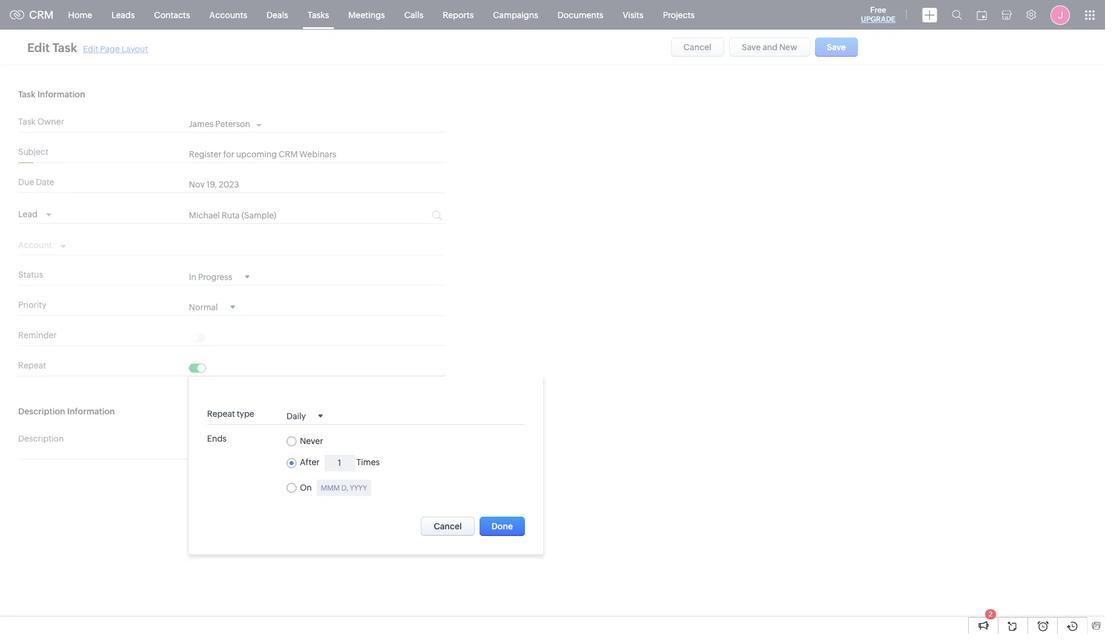 Task type: locate. For each thing, give the bounding box(es) containing it.
1 vertical spatial information
[[67, 407, 115, 416]]

None button
[[671, 38, 724, 57], [729, 38, 810, 57], [815, 38, 858, 57], [421, 517, 475, 536], [479, 517, 525, 536], [671, 38, 724, 57], [729, 38, 810, 57], [815, 38, 858, 57], [421, 517, 475, 536], [479, 517, 525, 536]]

Daily field
[[287, 411, 323, 421]]

task owner
[[18, 117, 64, 127]]

projects link
[[653, 0, 705, 29]]

0 vertical spatial information
[[37, 90, 85, 99]]

1 vertical spatial description
[[18, 434, 64, 444]]

calendar image
[[977, 10, 987, 20]]

2 description from the top
[[18, 434, 64, 444]]

repeat
[[18, 361, 46, 370], [207, 409, 235, 419]]

edit left page
[[83, 44, 98, 54]]

task down home link
[[52, 40, 77, 54]]

mmm d, yyyy text field
[[189, 180, 407, 190], [317, 480, 371, 496]]

visits
[[623, 10, 644, 20]]

leads link
[[102, 0, 145, 29]]

campaigns
[[493, 10, 538, 20]]

profile element
[[1044, 0, 1077, 29]]

information for description information
[[67, 407, 115, 416]]

None text field
[[189, 150, 445, 159], [189, 211, 386, 221], [189, 150, 445, 159], [189, 211, 386, 221]]

task left owner at the left top
[[18, 117, 36, 127]]

description
[[18, 407, 65, 416], [18, 434, 64, 444]]

1 description from the top
[[18, 407, 65, 416]]

date
[[36, 177, 54, 187]]

1 vertical spatial task
[[18, 90, 35, 99]]

repeat left the type
[[207, 409, 235, 419]]

edit down crm at the top
[[27, 40, 50, 54]]

1 horizontal spatial edit
[[83, 44, 98, 54]]

contacts link
[[145, 0, 200, 29]]

reminder
[[18, 330, 57, 340]]

edit page layout link
[[83, 44, 148, 54]]

upgrade
[[861, 15, 896, 24]]

accounts
[[209, 10, 247, 20]]

free
[[870, 5, 886, 15]]

subject
[[18, 147, 48, 157]]

ends
[[207, 434, 227, 444]]

profile image
[[1051, 5, 1070, 25]]

repeat down reminder
[[18, 361, 46, 370]]

type
[[237, 409, 254, 419]]

information
[[37, 90, 85, 99], [67, 407, 115, 416]]

edit
[[27, 40, 50, 54], [83, 44, 98, 54]]

james peterson
[[189, 119, 250, 129]]

contacts
[[154, 10, 190, 20]]

edit inside 'edit task edit page layout'
[[83, 44, 98, 54]]

task for task owner
[[18, 117, 36, 127]]

2 vertical spatial task
[[18, 117, 36, 127]]

task
[[52, 40, 77, 54], [18, 90, 35, 99], [18, 117, 36, 127]]

create menu element
[[915, 0, 945, 29]]

crm
[[29, 8, 54, 21]]

repeat for repeat type
[[207, 409, 235, 419]]

home
[[68, 10, 92, 20]]

owner
[[37, 117, 64, 127]]

task up the task owner
[[18, 90, 35, 99]]

edit task edit page layout
[[27, 40, 148, 54]]

0 horizontal spatial repeat
[[18, 361, 46, 370]]

1 horizontal spatial repeat
[[207, 409, 235, 419]]

description for description
[[18, 434, 64, 444]]

None text field
[[324, 455, 355, 472]]

1 vertical spatial repeat
[[207, 409, 235, 419]]

0 vertical spatial description
[[18, 407, 65, 416]]

reports link
[[433, 0, 483, 29]]

0 vertical spatial repeat
[[18, 361, 46, 370]]

daily
[[287, 412, 306, 421]]



Task type: vqa. For each thing, say whether or not it's contained in the screenshot.
Repeat to the left
yes



Task type: describe. For each thing, give the bounding box(es) containing it.
status
[[18, 270, 43, 280]]

create menu image
[[922, 8, 938, 22]]

home link
[[59, 0, 102, 29]]

task for task information
[[18, 90, 35, 99]]

task information
[[18, 90, 85, 99]]

reports
[[443, 10, 474, 20]]

repeat for repeat
[[18, 361, 46, 370]]

documents link
[[548, 0, 613, 29]]

projects
[[663, 10, 695, 20]]

documents
[[558, 10, 603, 20]]

tasks link
[[298, 0, 339, 29]]

description information
[[18, 407, 115, 416]]

crm link
[[10, 8, 54, 21]]

priority
[[18, 300, 46, 310]]

due
[[18, 177, 34, 187]]

0 vertical spatial mmm d, yyyy text field
[[189, 180, 407, 190]]

1 vertical spatial mmm d, yyyy text field
[[317, 480, 371, 496]]

on
[[300, 483, 314, 493]]

calls
[[404, 10, 424, 20]]

information for task information
[[37, 90, 85, 99]]

deals
[[267, 10, 288, 20]]

accounts link
[[200, 0, 257, 29]]

search image
[[952, 10, 962, 20]]

meetings link
[[339, 0, 395, 29]]

leads
[[112, 10, 135, 20]]

2
[[989, 611, 993, 618]]

page
[[100, 44, 120, 54]]

0 horizontal spatial edit
[[27, 40, 50, 54]]

description for description information
[[18, 407, 65, 416]]

repeat type
[[207, 409, 254, 419]]

never
[[300, 437, 323, 446]]

0 vertical spatial task
[[52, 40, 77, 54]]

due date
[[18, 177, 54, 187]]

campaigns link
[[483, 0, 548, 29]]

layout
[[122, 44, 148, 54]]

meetings
[[348, 10, 385, 20]]

james
[[189, 119, 214, 129]]

times
[[355, 458, 380, 467]]

free upgrade
[[861, 5, 896, 24]]

search element
[[945, 0, 970, 30]]

peterson
[[215, 119, 250, 129]]

tasks
[[308, 10, 329, 20]]

visits link
[[613, 0, 653, 29]]

deals link
[[257, 0, 298, 29]]

Complete all the steps from Getting Started wizard text field
[[189, 432, 445, 454]]

calls link
[[395, 0, 433, 29]]

after
[[300, 458, 321, 467]]



